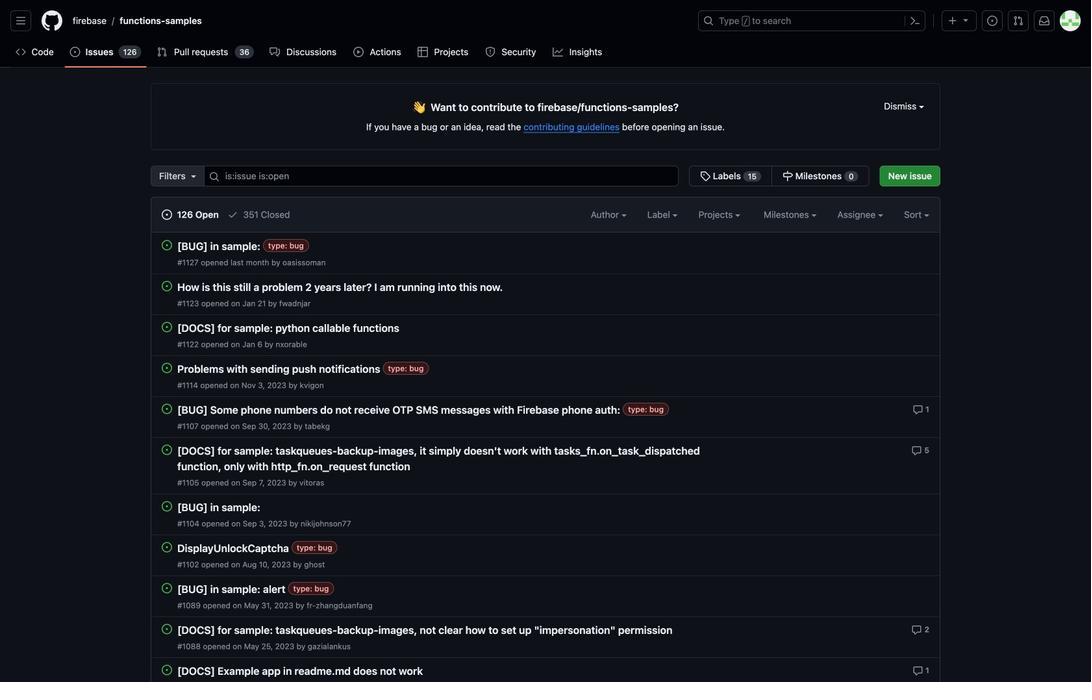 Task type: vqa. For each thing, say whether or not it's contained in the screenshot.
the left triangle down ICON
yes



Task type: locate. For each thing, give the bounding box(es) containing it.
command palette image
[[911, 16, 921, 26]]

0 vertical spatial comment image
[[913, 405, 924, 415]]

1 horizontal spatial triangle down image
[[961, 15, 972, 25]]

triangle down image right plus image
[[961, 15, 972, 25]]

7 open issue image from the top
[[162, 624, 172, 635]]

3 open issue image from the top
[[162, 445, 172, 455]]

1 vertical spatial comment image
[[912, 625, 923, 636]]

1 horizontal spatial git pull request image
[[1014, 16, 1024, 26]]

1 vertical spatial issue opened image
[[162, 210, 172, 220]]

0 vertical spatial open issue image
[[162, 240, 172, 251]]

list
[[68, 10, 691, 31]]

0 horizontal spatial git pull request image
[[157, 47, 167, 57]]

1 horizontal spatial issue opened image
[[988, 16, 998, 26]]

git pull request image
[[1014, 16, 1024, 26], [157, 47, 167, 57]]

7 open issue element from the top
[[162, 501, 172, 512]]

0 vertical spatial git pull request image
[[1014, 16, 1024, 26]]

code image
[[16, 47, 26, 57]]

1 open issue image from the top
[[162, 281, 172, 292]]

1 vertical spatial triangle down image
[[188, 171, 199, 181]]

None search field
[[151, 166, 870, 187]]

0 vertical spatial triangle down image
[[961, 15, 972, 25]]

open issue image
[[162, 240, 172, 251], [162, 322, 172, 332], [162, 445, 172, 455]]

comment image for eighth open issue icon from the top
[[913, 666, 924, 676]]

open issue element
[[162, 240, 172, 251], [162, 281, 172, 292], [162, 322, 172, 332], [162, 363, 172, 373], [162, 404, 172, 414], [162, 445, 172, 455], [162, 501, 172, 512], [162, 542, 172, 553], [162, 583, 172, 594], [162, 624, 172, 635], [162, 665, 172, 676]]

open issue image
[[162, 281, 172, 292], [162, 363, 172, 373], [162, 404, 172, 414], [162, 501, 172, 512], [162, 542, 172, 553], [162, 583, 172, 594], [162, 624, 172, 635], [162, 665, 172, 676]]

0 vertical spatial issue opened image
[[988, 16, 998, 26]]

comment discussion image
[[270, 47, 280, 57]]

2 vertical spatial comment image
[[913, 666, 924, 676]]

comment image for seventh open issue icon
[[912, 625, 923, 636]]

notifications image
[[1040, 16, 1050, 26]]

issue opened image
[[988, 16, 998, 26], [162, 210, 172, 220]]

1 vertical spatial git pull request image
[[157, 47, 167, 57]]

homepage image
[[42, 10, 62, 31]]

triangle down image left search icon
[[188, 171, 199, 181]]

check image
[[228, 210, 238, 220]]

search image
[[209, 172, 220, 182]]

comment image
[[913, 405, 924, 415], [912, 625, 923, 636], [913, 666, 924, 676]]

11 open issue element from the top
[[162, 665, 172, 676]]

tag image
[[701, 171, 711, 181]]

2 vertical spatial open issue image
[[162, 445, 172, 455]]

assignees image
[[879, 214, 884, 217]]

8 open issue image from the top
[[162, 665, 172, 676]]

10 open issue element from the top
[[162, 624, 172, 635]]

Search all issues text field
[[204, 166, 679, 187]]

1 vertical spatial open issue image
[[162, 322, 172, 332]]

triangle down image
[[961, 15, 972, 25], [188, 171, 199, 181]]

label image
[[673, 214, 678, 217]]



Task type: describe. For each thing, give the bounding box(es) containing it.
4 open issue element from the top
[[162, 363, 172, 373]]

2 open issue image from the top
[[162, 322, 172, 332]]

1 open issue element from the top
[[162, 240, 172, 251]]

comment image for third open issue icon
[[913, 405, 924, 415]]

graph image
[[553, 47, 564, 57]]

table image
[[418, 47, 428, 57]]

9 open issue element from the top
[[162, 583, 172, 594]]

milestone image
[[783, 171, 794, 181]]

shield image
[[485, 47, 496, 57]]

0 horizontal spatial issue opened image
[[162, 210, 172, 220]]

4 open issue image from the top
[[162, 501, 172, 512]]

plus image
[[948, 16, 959, 26]]

5 open issue element from the top
[[162, 404, 172, 414]]

6 open issue image from the top
[[162, 583, 172, 594]]

5 open issue image from the top
[[162, 542, 172, 553]]

1 open issue image from the top
[[162, 240, 172, 251]]

author image
[[622, 214, 627, 217]]

2 open issue image from the top
[[162, 363, 172, 373]]

0 horizontal spatial triangle down image
[[188, 171, 199, 181]]

issue opened image
[[70, 47, 80, 57]]

8 open issue element from the top
[[162, 542, 172, 553]]

Issues search field
[[204, 166, 679, 187]]

play image
[[354, 47, 364, 57]]

2 open issue element from the top
[[162, 281, 172, 292]]

comment image
[[912, 446, 923, 456]]

3 open issue image from the top
[[162, 404, 172, 414]]

issue element
[[690, 166, 870, 187]]

3 open issue element from the top
[[162, 322, 172, 332]]

6 open issue element from the top
[[162, 445, 172, 455]]



